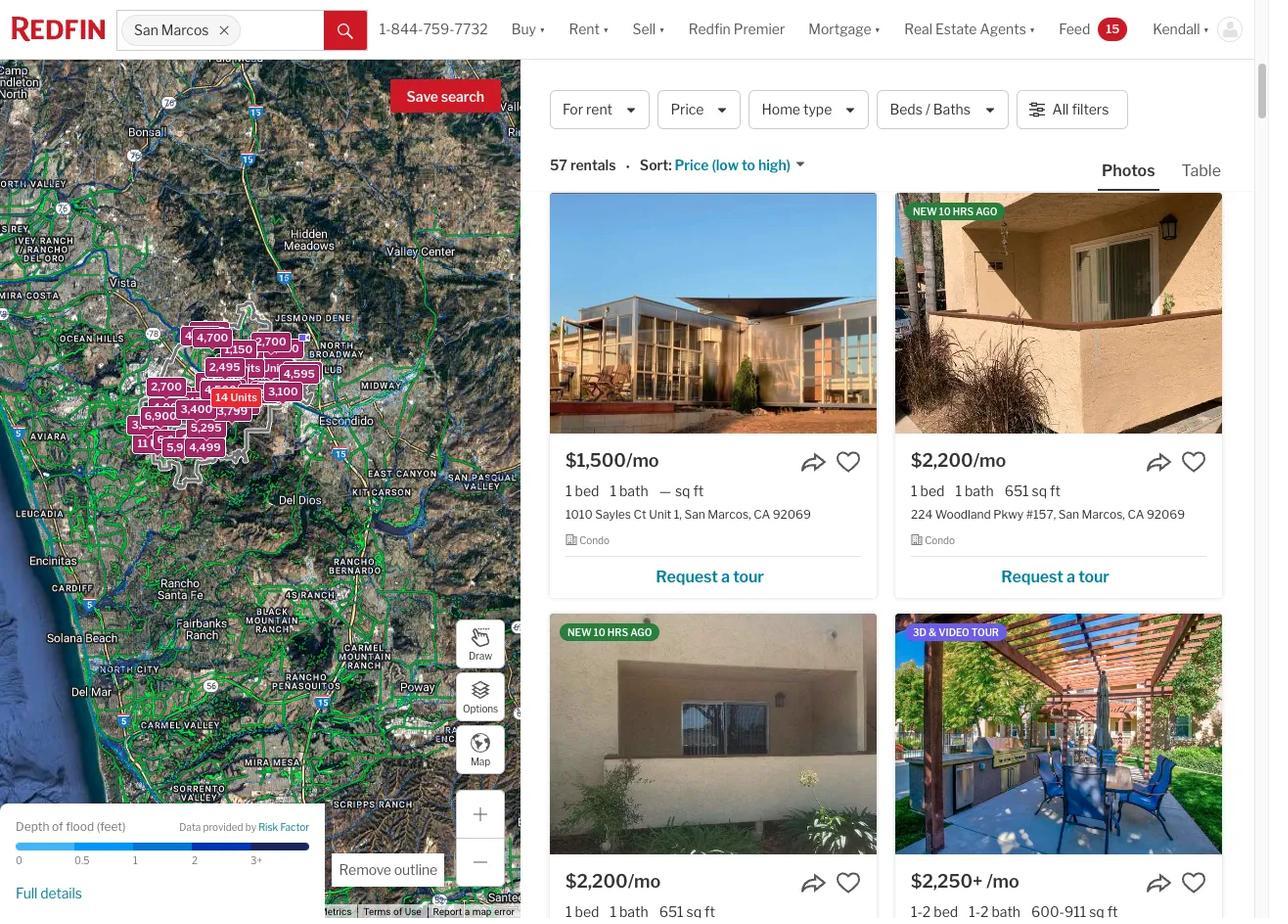 Task type: vqa. For each thing, say whether or not it's contained in the screenshot.
$1,500 related to 1.5 baths
yes



Task type: locate. For each thing, give the bounding box(es) containing it.
pkwy
[[994, 507, 1024, 522]]

10 for photo of 212 woodland pkwy #130, san marcos, ca 92069
[[594, 627, 606, 639]]

57 rentals •
[[550, 157, 630, 175]]

favorite button image
[[1182, 449, 1207, 474], [836, 871, 861, 896], [1182, 871, 1207, 896]]

risk factor link
[[259, 822, 309, 835]]

favorite button checkbox for the photo of 975 woodland pkwy, san marcos, ca 92069
[[1182, 871, 1207, 896]]

1 vertical spatial 2
[[206, 381, 213, 395]]

rent right for
[[838, 79, 888, 105]]

2 down data
[[192, 855, 198, 866]]

1 vertical spatial price
[[675, 157, 709, 174]]

1 horizontal spatial condo
[[925, 534, 956, 546]]

map data ©2023 inegi  imagery ©2023 terrametrics
[[125, 907, 352, 917]]

5,900
[[207, 395, 239, 409]]

0 horizontal spatial $2,200
[[566, 872, 628, 892]]

request a tour button for 651
[[911, 561, 1207, 591]]

of left 'flood'
[[52, 819, 63, 834]]

favorite button checkbox
[[1182, 27, 1207, 53], [836, 449, 861, 474]]

3d
[[913, 627, 927, 639]]

6,900
[[145, 409, 177, 423]]

unit
[[649, 507, 672, 522]]

map down options
[[471, 755, 491, 767]]

favorite button image for favorite button option for photo of 212 woodland pkwy #130, san marcos, ca 92069
[[836, 871, 861, 896]]

$1,500 for 1 bath
[[566, 450, 627, 470]]

1 horizontal spatial ago
[[976, 205, 998, 217]]

marcos right the "for"
[[594, 79, 670, 105]]

price up :
[[671, 101, 704, 118]]

4,499
[[189, 440, 221, 453]]

hrs for 'photo of 224 woodland pkwy #157, san marcos, ca 92069'
[[953, 205, 974, 217]]

$1,500
[[911, 28, 972, 49], [566, 450, 627, 470]]

request a tour down the 224 woodland pkwy #157, san marcos, ca 92069
[[1002, 568, 1110, 587]]

1 horizontal spatial $1,500 /mo
[[911, 28, 1005, 49]]

sq right 651
[[1032, 482, 1048, 499]]

map inside button
[[471, 755, 491, 767]]

request down "1010 sayles ct unit 1, san marcos, ca 92069" on the bottom
[[656, 568, 718, 587]]

ad region
[[567, 0, 861, 106]]

tour
[[1079, 146, 1110, 165], [733, 568, 764, 587], [1079, 568, 1110, 587]]

sq right the — at the bottom right of page
[[675, 482, 691, 499]]

home type button
[[749, 90, 870, 129]]

0 horizontal spatial $1,500 /mo
[[566, 450, 659, 470]]

request a tour button down the 224 woodland pkwy #157, san marcos, ca 92069
[[911, 561, 1207, 591]]

1 bath from the left
[[620, 482, 649, 499]]

1-844-759-7732
[[380, 21, 488, 38]]

ca up all
[[1063, 85, 1079, 100]]

2,700 up 2,200
[[256, 334, 287, 348]]

4 ▾ from the left
[[875, 21, 881, 38]]

favorite button checkbox for 1.5 baths
[[1182, 27, 1207, 53]]

3 units
[[224, 361, 261, 375], [166, 389, 202, 403]]

marcos, down 1,800
[[1017, 85, 1060, 100]]

1 up 'sayles'
[[610, 482, 617, 499]]

buy ▾
[[512, 21, 546, 38]]

0 horizontal spatial of
[[52, 819, 63, 834]]

table button
[[1178, 161, 1226, 189]]

651 sq ft
[[1005, 482, 1061, 499]]

0 vertical spatial marcos
[[161, 22, 209, 39]]

1 vertical spatial $1,500 /mo
[[566, 450, 659, 470]]

▾ for mortgage ▾
[[875, 21, 881, 38]]

0 horizontal spatial condo
[[580, 534, 610, 546]]

1 vertical spatial 2,700
[[151, 380, 182, 393]]

map left data in the bottom left of the page
[[125, 907, 144, 917]]

condo down 224
[[925, 534, 956, 546]]

10
[[940, 205, 951, 217], [594, 627, 606, 639]]

sort :
[[640, 157, 672, 174]]

©2023 right data in the bottom left of the page
[[168, 907, 198, 917]]

tour
[[972, 627, 1000, 639]]

1 horizontal spatial 1,500
[[288, 364, 318, 377]]

ago for photo of 212 woodland pkwy #130, san marcos, ca 92069
[[631, 627, 652, 639]]

1 ▾ from the left
[[539, 21, 546, 38]]

0 vertical spatial price
[[671, 101, 704, 118]]

2,700 up 4,000
[[151, 380, 182, 393]]

1 horizontal spatial ca
[[1063, 85, 1079, 100]]

1 bed up 224
[[911, 482, 945, 499]]

new 10 hrs ago for photo of 212 woodland pkwy #130, san marcos, ca 92069
[[568, 627, 652, 639]]

1 vertical spatial 1,500
[[256, 384, 286, 397]]

0 vertical spatial $2,200
[[911, 450, 974, 470]]

ct
[[634, 507, 647, 522]]

1.5
[[956, 60, 974, 77]]

tour for $2,200 /mo
[[1079, 568, 1110, 587]]

▾ right mortgage
[[875, 21, 881, 38]]

rent inside dropdown button
[[569, 21, 600, 38]]

tour down the 224 woodland pkwy #157, san marcos, ca 92069
[[1079, 568, 1110, 587]]

1 bath up the woodland
[[956, 482, 994, 499]]

0 vertical spatial new
[[913, 205, 938, 217]]

full
[[16, 885, 38, 901]]

—
[[659, 482, 672, 499]]

all
[[1053, 101, 1069, 118]]

request
[[1002, 146, 1064, 165], [656, 568, 718, 587], [1002, 568, 1064, 587]]

None search field
[[241, 11, 324, 50]]

3,500
[[155, 389, 187, 402], [155, 390, 187, 404]]

$1,500 /mo for 1.5 baths
[[911, 28, 1005, 49]]

bed for 1,800 sq ft
[[921, 60, 945, 77]]

4,195
[[166, 436, 196, 450]]

2 bath from the left
[[965, 482, 994, 499]]

— sq ft
[[659, 482, 704, 499]]

1 bath for $1,500
[[610, 482, 649, 499]]

0 horizontal spatial 10
[[594, 627, 606, 639]]

1-844-759-7732 link
[[380, 21, 488, 38]]

bath for $2,200
[[965, 482, 994, 499]]

request for $2,200 /mo
[[1002, 568, 1064, 587]]

0 horizontal spatial map
[[125, 907, 144, 917]]

san down rent ▾ dropdown button
[[550, 79, 589, 105]]

ft up 92078
[[1082, 60, 1093, 77]]

1 vertical spatial new 10 hrs ago
[[568, 627, 652, 639]]

3,395
[[220, 356, 251, 370]]

favorite button checkbox for 1 bath
[[836, 449, 861, 474]]

bath
[[620, 482, 649, 499], [965, 482, 994, 499]]

request a tour down "1010 sayles ct unit 1, san marcos, ca 92069" on the bottom
[[656, 568, 764, 587]]

outline
[[394, 861, 438, 878]]

3 up 6,900
[[166, 389, 173, 403]]

1 vertical spatial 10
[[594, 627, 606, 639]]

▾ right sell
[[659, 21, 665, 38]]

bath up "ct"
[[620, 482, 649, 499]]

1 vertical spatial $1,500
[[566, 450, 627, 470]]

factor
[[280, 822, 309, 833]]

844-
[[391, 21, 423, 38]]

/mo for ct
[[627, 450, 659, 470]]

1 vertical spatial 3
[[166, 389, 173, 403]]

1 horizontal spatial 2
[[206, 381, 213, 395]]

price inside button
[[675, 157, 709, 174]]

ca right #157,
[[1128, 507, 1145, 522]]

rent right buy ▾
[[569, 21, 600, 38]]

marcos, right #157,
[[1082, 507, 1126, 522]]

of
[[52, 819, 63, 834], [394, 907, 403, 917]]

request down all
[[1002, 146, 1064, 165]]

1 horizontal spatial new
[[913, 205, 938, 217]]

0 vertical spatial 2 units
[[253, 361, 289, 375]]

$2,200 for 'photo of 224 woodland pkwy #157, san marcos, ca 92069'
[[911, 450, 974, 470]]

1 horizontal spatial map
[[471, 755, 491, 767]]

request a tour down all
[[1002, 146, 1110, 165]]

options button
[[456, 673, 505, 722]]

1010 sayles ct unit 1, san marcos, ca 92069
[[566, 507, 811, 522]]

▾ right agents at the right top
[[1030, 21, 1036, 38]]

new 10 hrs ago for 'photo of 224 woodland pkwy #157, san marcos, ca 92069'
[[913, 205, 998, 217]]

6 ▾ from the left
[[1204, 21, 1210, 38]]

2 horizontal spatial ft
[[1082, 60, 1093, 77]]

bed up 224
[[921, 482, 945, 499]]

1
[[911, 60, 918, 77], [566, 482, 572, 499], [610, 482, 617, 499], [911, 482, 918, 499], [956, 482, 962, 499], [133, 855, 138, 866]]

type
[[804, 101, 832, 118]]

marcos left the remove san marcos icon at the left top of the page
[[161, 22, 209, 39]]

2 1 bath from the left
[[956, 482, 994, 499]]

2 92069 from the left
[[1147, 507, 1186, 522]]

request down #157,
[[1002, 568, 1064, 587]]

price button
[[658, 90, 742, 129]]

save
[[407, 88, 439, 105]]

1 horizontal spatial ©2023
[[265, 907, 295, 917]]

1 vertical spatial hrs
[[608, 627, 629, 639]]

baths
[[934, 101, 971, 118]]

price right :
[[675, 157, 709, 174]]

ft up "1010 sayles ct unit 1, san marcos, ca 92069" on the bottom
[[694, 482, 704, 499]]

marcos
[[161, 22, 209, 39], [594, 79, 670, 105]]

condo down 1010
[[580, 534, 610, 546]]

1 horizontal spatial 2 units
[[253, 361, 289, 375]]

home
[[762, 101, 801, 118]]

marcos, right 1,
[[708, 507, 751, 522]]

of for terms
[[394, 907, 403, 917]]

2 horizontal spatial sq
[[1064, 60, 1079, 77]]

3,400
[[181, 401, 213, 415]]

feet
[[100, 819, 122, 834]]

3,550
[[243, 386, 274, 400]]

2 3,500 from the top
[[155, 390, 187, 404]]

0 vertical spatial 10
[[940, 205, 951, 217]]

0 vertical spatial $1,500 /mo
[[911, 28, 1005, 49]]

1 vertical spatial favorite button image
[[836, 449, 861, 474]]

new 10 hrs ago
[[913, 205, 998, 217], [568, 627, 652, 639]]

photo of 975 woodland pkwy, san marcos, ca 92069 image
[[896, 614, 1223, 855]]

bath up the woodland
[[965, 482, 994, 499]]

1 horizontal spatial $2,200
[[911, 450, 974, 470]]

1 vertical spatial $2,200 /mo
[[566, 872, 661, 892]]

0 vertical spatial map
[[471, 755, 491, 767]]

condo for $1,500
[[580, 534, 610, 546]]

0 vertical spatial $2,200 /mo
[[911, 450, 1007, 470]]

0 vertical spatial hrs
[[953, 205, 974, 217]]

request a tour button down all
[[911, 140, 1207, 169]]

0 horizontal spatial hrs
[[608, 627, 629, 639]]

0 horizontal spatial ©2023
[[168, 907, 198, 917]]

1 vertical spatial 2 units
[[206, 381, 242, 395]]

0 horizontal spatial rent
[[569, 21, 600, 38]]

1 horizontal spatial 10
[[940, 205, 951, 217]]

3,200 up 11
[[132, 418, 163, 431]]

8
[[240, 368, 247, 382]]

1 horizontal spatial 3 units
[[224, 361, 261, 375]]

4,295
[[185, 329, 216, 342]]

0 horizontal spatial bath
[[620, 482, 649, 499]]

1 vertical spatial $2,200
[[566, 872, 628, 892]]

0 vertical spatial 1,500
[[288, 364, 318, 377]]

0 vertical spatial 3 units
[[224, 361, 261, 375]]

price inside button
[[671, 101, 704, 118]]

map
[[471, 755, 491, 767], [125, 907, 144, 917]]

3,199
[[200, 374, 229, 388]]

1 1 bath from the left
[[610, 482, 649, 499]]

favorite button image
[[1182, 27, 1207, 53], [836, 449, 861, 474]]

1 horizontal spatial 92069
[[1147, 507, 1186, 522]]

save search button
[[390, 79, 501, 113]]

0 horizontal spatial 2
[[192, 855, 198, 866]]

0 vertical spatial $1,500
[[911, 28, 972, 49]]

1 vertical spatial new
[[568, 627, 592, 639]]

▾ for rent ▾
[[603, 21, 609, 38]]

video
[[939, 627, 970, 639]]

11
[[137, 436, 148, 450]]

1 horizontal spatial marcos
[[594, 79, 670, 105]]

2 ▾ from the left
[[603, 21, 609, 38]]

1 condo from the left
[[580, 534, 610, 546]]

0 horizontal spatial $2,200 /mo
[[566, 872, 661, 892]]

bed up 1134
[[921, 60, 945, 77]]

1 horizontal spatial new 10 hrs ago
[[913, 205, 998, 217]]

©2023 right 'imagery'
[[265, 907, 295, 917]]

1 vertical spatial favorite button checkbox
[[836, 449, 861, 474]]

▾ for kendall ▾
[[1204, 21, 1210, 38]]

0 vertical spatial rent
[[569, 21, 600, 38]]

tour down "1010 sayles ct unit 1, san marcos, ca 92069" on the bottom
[[733, 568, 764, 587]]

request a tour for $1,500 /mo
[[656, 568, 764, 587]]

2 right the 8
[[253, 361, 260, 375]]

1 horizontal spatial $2,200 /mo
[[911, 450, 1007, 470]]

mortgage
[[809, 21, 872, 38]]

▾ right the buy
[[539, 21, 546, 38]]

of left use
[[394, 907, 403, 917]]

to
[[742, 157, 756, 174]]

0 vertical spatial 2,700
[[256, 334, 287, 348]]

1 vertical spatial ago
[[631, 627, 652, 639]]

0 horizontal spatial favorite button checkbox
[[836, 449, 861, 474]]

1134 adele ln, san marcos, ca 92078
[[911, 85, 1120, 100]]

0 horizontal spatial marcos
[[161, 22, 209, 39]]

0 horizontal spatial $1,500
[[566, 450, 627, 470]]

3,200 up 6,900
[[157, 390, 189, 404]]

ft up the 224 woodland pkwy #157, san marcos, ca 92069
[[1051, 482, 1061, 499]]

0 horizontal spatial 92069
[[773, 507, 811, 522]]

5,999
[[167, 440, 198, 454]]

2 horizontal spatial marcos,
[[1082, 507, 1126, 522]]

1 vertical spatial map
[[125, 907, 144, 917]]

1 horizontal spatial sq
[[1032, 482, 1048, 499]]

▾ left sell
[[603, 21, 609, 38]]

0 horizontal spatial new 10 hrs ago
[[568, 627, 652, 639]]

redfin premier
[[689, 21, 785, 38]]

favorite button checkbox
[[1182, 449, 1207, 474], [836, 871, 861, 896], [1182, 871, 1207, 896]]

ago for 'photo of 224 woodland pkwy #157, san marcos, ca 92069'
[[976, 205, 998, 217]]

1 horizontal spatial of
[[394, 907, 403, 917]]

ca right 1,
[[754, 507, 771, 522]]

0 horizontal spatial new
[[568, 627, 592, 639]]

0 vertical spatial favorite button image
[[1182, 27, 1207, 53]]

map region
[[0, 0, 620, 918]]

1 vertical spatial marcos
[[594, 79, 670, 105]]

3 left the 8
[[224, 361, 231, 375]]

224
[[911, 507, 933, 522]]

1 horizontal spatial hrs
[[953, 205, 974, 217]]

0
[[16, 855, 22, 866]]

$2,200 /mo
[[911, 450, 1007, 470], [566, 872, 661, 892]]

request a tour for $2,200 /mo
[[1002, 568, 1110, 587]]

$1,500 /mo up 'sayles'
[[566, 450, 659, 470]]

$2,200 /mo for photo of 212 woodland pkwy #130, san marcos, ca 92069
[[566, 872, 661, 892]]

0 vertical spatial new 10 hrs ago
[[913, 205, 998, 217]]

3 ▾ from the left
[[659, 21, 665, 38]]

1 horizontal spatial favorite button image
[[1182, 27, 1207, 53]]

▾
[[539, 21, 546, 38], [603, 21, 609, 38], [659, 21, 665, 38], [875, 21, 881, 38], [1030, 21, 1036, 38], [1204, 21, 1210, 38]]

data
[[179, 822, 201, 833]]

condo for $2,200
[[925, 534, 956, 546]]

san marcos apartments for rent
[[550, 79, 888, 105]]

units
[[262, 361, 289, 375], [234, 361, 261, 375], [249, 368, 276, 382], [215, 381, 242, 395], [175, 389, 202, 403], [231, 390, 258, 404], [150, 436, 177, 450]]

2,200
[[255, 360, 286, 374]]

2 condo from the left
[[925, 534, 956, 546]]

bed for 651 sq ft
[[921, 482, 945, 499]]

4,250
[[239, 386, 270, 400]]

$1,500 /mo up 1.5
[[911, 28, 1005, 49]]

1,150
[[225, 342, 253, 355]]

1 horizontal spatial $1,500
[[911, 28, 972, 49]]

for rent button
[[550, 90, 650, 129]]

1 horizontal spatial ft
[[1051, 482, 1061, 499]]

of for depth
[[52, 819, 63, 834]]

1 92069 from the left
[[773, 507, 811, 522]]

▾ right kendall
[[1204, 21, 1210, 38]]

3,100
[[268, 384, 298, 398]]

flood
[[66, 819, 94, 834]]

a down "1010 sayles ct unit 1, san marcos, ca 92069" on the bottom
[[722, 568, 730, 587]]

0 vertical spatial favorite button checkbox
[[1182, 27, 1207, 53]]

ft for $2,200 /mo
[[1051, 482, 1061, 499]]

1 horizontal spatial favorite button checkbox
[[1182, 27, 1207, 53]]

0 horizontal spatial favorite button image
[[836, 449, 861, 474]]

apartments
[[675, 79, 799, 105]]

1 horizontal spatial rent
[[838, 79, 888, 105]]

1 bath for $2,200
[[956, 482, 994, 499]]

1 bed up 1134
[[911, 60, 945, 77]]

mortgage ▾ button
[[797, 0, 893, 59]]

mortgage ▾
[[809, 21, 881, 38]]

0 vertical spatial 2
[[253, 361, 260, 375]]

error
[[494, 907, 515, 917]]

report a map error link
[[433, 907, 515, 917]]

sq right 1,800
[[1064, 60, 1079, 77]]

1 up 224
[[911, 482, 918, 499]]

$2,250+ /mo
[[911, 872, 1020, 892]]

google image
[[5, 893, 70, 918]]

2 left 14
[[206, 381, 213, 395]]

ago
[[976, 205, 998, 217], [631, 627, 652, 639]]

4,900
[[245, 387, 277, 401]]

price for price
[[671, 101, 704, 118]]

1 bath up "ct"
[[610, 482, 649, 499]]



Task type: describe. For each thing, give the bounding box(es) containing it.
real estate agents ▾ link
[[905, 0, 1036, 59]]

real
[[905, 21, 933, 38]]

terms of use
[[364, 907, 422, 917]]

hrs for photo of 212 woodland pkwy #130, san marcos, ca 92069
[[608, 627, 629, 639]]

8 units
[[240, 368, 276, 382]]

map for map data ©2023 inegi  imagery ©2023 terrametrics
[[125, 907, 144, 917]]

report
[[433, 907, 462, 917]]

0.5
[[74, 855, 90, 866]]

0 horizontal spatial 2 units
[[206, 381, 242, 395]]

0 horizontal spatial ca
[[754, 507, 771, 522]]

san right ln,
[[994, 85, 1014, 100]]

data
[[146, 907, 166, 917]]

4,500
[[205, 382, 237, 396]]

0 horizontal spatial 2,700
[[151, 380, 182, 393]]

risk
[[259, 822, 278, 833]]

high)
[[759, 157, 791, 174]]

1 right the 0.5
[[133, 855, 138, 866]]

14 units
[[216, 390, 258, 404]]

remove
[[339, 861, 391, 878]]

price for price (low to high)
[[675, 157, 709, 174]]

2,250
[[269, 341, 299, 355]]

favorite button image for bath
[[836, 449, 861, 474]]

submit search image
[[338, 23, 353, 39]]

favorite button image for favorite button option related to 'photo of 224 woodland pkwy #157, san marcos, ca 92069'
[[1182, 449, 1207, 474]]

3,880
[[228, 346, 259, 359]]

table
[[1182, 162, 1222, 180]]

1,800 sq ft
[[1024, 60, 1093, 77]]

1,
[[674, 507, 682, 522]]

search
[[441, 88, 485, 105]]

1 vertical spatial 3 units
[[166, 389, 202, 403]]

$2,200 for photo of 212 woodland pkwy #130, san marcos, ca 92069
[[566, 872, 628, 892]]

terrametrics
[[297, 907, 352, 917]]

2 ©2023 from the left
[[265, 907, 295, 917]]

2,495
[[209, 360, 240, 374]]

beds / baths button
[[878, 90, 1009, 129]]

san left the remove san marcos icon at the left top of the page
[[134, 22, 158, 39]]

2 vertical spatial 2
[[192, 855, 198, 866]]

photo of 212 woodland pkwy #130, san marcos, ca 92069 image
[[550, 614, 877, 855]]

data provided by risk factor
[[179, 822, 309, 833]]

rent ▾ button
[[569, 0, 609, 59]]

2,499
[[212, 368, 243, 382]]

favorite button image for the photo of 975 woodland pkwy, san marcos, ca 92069 favorite button option
[[1182, 871, 1207, 896]]

1 ©2023 from the left
[[168, 907, 198, 917]]

/mo for pkwy
[[974, 450, 1007, 470]]

map for map
[[471, 755, 491, 767]]

new for 'photo of 224 woodland pkwy #157, san marcos, ca 92069'
[[913, 205, 938, 217]]

1 bed for 651 sq ft
[[911, 482, 945, 499]]

224 woodland pkwy #157, san marcos, ca 92069
[[911, 507, 1186, 522]]

sayles
[[595, 507, 631, 522]]

request a tour button for 1,800
[[911, 140, 1207, 169]]

3d & video tour
[[913, 627, 1000, 639]]

tour for $1,500 /mo
[[733, 568, 764, 587]]

map
[[472, 907, 492, 917]]

$2,250+
[[911, 872, 983, 892]]

sort
[[640, 157, 669, 174]]

4,200
[[180, 431, 212, 445]]

for
[[563, 101, 584, 118]]

11 units
[[137, 436, 177, 450]]

all filters button
[[1017, 90, 1129, 129]]

san right 1,
[[685, 507, 706, 522]]

1.5 baths
[[956, 60, 1013, 77]]

2 horizontal spatial ca
[[1128, 507, 1145, 522]]

$2,200 /mo for 'photo of 224 woodland pkwy #157, san marcos, ca 92069'
[[911, 450, 1007, 470]]

92078
[[1082, 85, 1120, 100]]

estate
[[936, 21, 977, 38]]

0 horizontal spatial marcos,
[[708, 507, 751, 522]]

1 horizontal spatial 2,700
[[256, 334, 287, 348]]

rent ▾
[[569, 21, 609, 38]]

price (low to high)
[[675, 157, 791, 174]]

1010
[[566, 507, 593, 522]]

5,295
[[191, 420, 222, 434]]

▾ for buy ▾
[[539, 21, 546, 38]]

a down the 224 woodland pkwy #157, san marcos, ca 92069
[[1067, 568, 1076, 587]]

sq for $1,500 /mo
[[1064, 60, 1079, 77]]

1 bed up 1010
[[566, 482, 600, 499]]

•
[[626, 158, 630, 175]]

photo of 224 woodland pkwy #157, san marcos, ca 92069 image
[[896, 192, 1223, 433]]

sq for $2,200 /mo
[[1032, 482, 1048, 499]]

0 horizontal spatial ft
[[694, 482, 704, 499]]

2 horizontal spatial 2
[[253, 361, 260, 375]]

favorite button checkbox for photo of 212 woodland pkwy #130, san marcos, ca 92069
[[836, 871, 861, 896]]

request a tour button down "1010 sayles ct unit 1, san marcos, ca 92069" on the bottom
[[566, 561, 861, 591]]

redfin
[[689, 21, 731, 38]]

10 for 'photo of 224 woodland pkwy #157, san marcos, ca 92069'
[[940, 205, 951, 217]]

1 up 1134
[[911, 60, 918, 77]]

1 up 1010
[[566, 482, 572, 499]]

adele
[[940, 85, 972, 100]]

favorite button checkbox for 'photo of 224 woodland pkwy #157, san marcos, ca 92069'
[[1182, 449, 1207, 474]]

$1,500 /mo for 1 bath
[[566, 450, 659, 470]]

1 horizontal spatial 3
[[224, 361, 231, 375]]

0 horizontal spatial sq
[[675, 482, 691, 499]]

1 bed for 1,800 sq ft
[[911, 60, 945, 77]]

1-
[[380, 21, 391, 38]]

1 vertical spatial rent
[[838, 79, 888, 105]]

6,400
[[159, 401, 191, 414]]

request for $1,500 /mo
[[656, 568, 718, 587]]

tour down filters at the top right of page
[[1079, 146, 1110, 165]]

draw button
[[456, 620, 505, 669]]

photo of 1010 sayles ct unit 1, san marcos, ca 92069 image
[[550, 192, 877, 433]]

4,000
[[153, 400, 185, 413]]

7732
[[455, 21, 488, 38]]

5 ▾ from the left
[[1030, 21, 1036, 38]]

baths
[[977, 60, 1013, 77]]

redfin premier button
[[677, 0, 797, 59]]

for rent
[[563, 101, 613, 118]]

4,595
[[284, 367, 315, 380]]

house
[[925, 113, 955, 124]]

a down the all filters button
[[1067, 146, 1076, 165]]

1134
[[911, 85, 938, 100]]

a left map at the bottom left of page
[[465, 907, 470, 917]]

1 vertical spatial 3,200
[[132, 418, 163, 431]]

bed up 1010
[[575, 482, 600, 499]]

651
[[1005, 482, 1029, 499]]

full details button
[[16, 885, 82, 902]]

all filters
[[1053, 101, 1110, 118]]

rentals
[[571, 157, 616, 174]]

)
[[122, 819, 126, 834]]

rent ▾ button
[[557, 0, 621, 59]]

favorite button image for baths
[[1182, 27, 1207, 53]]

imagery
[[227, 907, 262, 917]]

home type
[[762, 101, 832, 118]]

marcos for san marcos
[[161, 22, 209, 39]]

0 vertical spatial 3,200
[[157, 390, 189, 404]]

options
[[463, 702, 498, 714]]

marcos for san marcos apartments for rent
[[594, 79, 670, 105]]

2,935
[[225, 397, 256, 410]]

sell ▾
[[633, 21, 665, 38]]

2,650
[[262, 385, 293, 398]]

▾ for sell ▾
[[659, 21, 665, 38]]

buy
[[512, 21, 536, 38]]

/
[[926, 101, 931, 118]]

draw
[[469, 650, 492, 661]]

bath for $1,500
[[620, 482, 649, 499]]

1 horizontal spatial marcos,
[[1017, 85, 1060, 100]]

14
[[216, 390, 228, 404]]

real estate agents ▾ button
[[893, 0, 1048, 59]]

0 horizontal spatial 1,500
[[256, 384, 286, 397]]

new for photo of 212 woodland pkwy #130, san marcos, ca 92069
[[568, 627, 592, 639]]

3,799
[[217, 404, 248, 418]]

$1,500 for 1.5 baths
[[911, 28, 972, 49]]

map button
[[456, 725, 505, 774]]

1 3,500 from the top
[[155, 389, 187, 402]]

3,000
[[153, 389, 185, 403]]

rent
[[586, 101, 613, 118]]

1 up the woodland
[[956, 482, 962, 499]]

san right #157,
[[1059, 507, 1080, 522]]

0 horizontal spatial 3
[[166, 389, 173, 403]]

1,800
[[1024, 60, 1061, 77]]

ft for $1,500 /mo
[[1082, 60, 1093, 77]]

remove san marcos image
[[218, 24, 230, 36]]

ln,
[[975, 85, 991, 100]]

/mo for ln,
[[972, 28, 1005, 49]]



